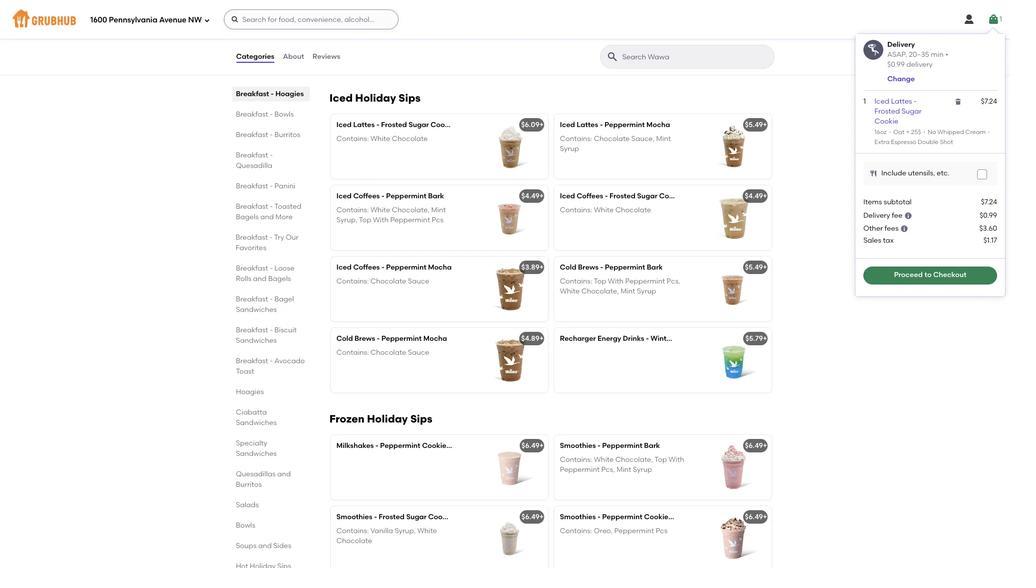 Task type: vqa. For each thing, say whether or not it's contained in the screenshot.
top Bowls
yes



Task type: locate. For each thing, give the bounding box(es) containing it.
cream for smoothies - peppermint cookies & cream
[[681, 513, 705, 522]]

proceed
[[895, 271, 923, 280]]

lattes up contains: chocolate sauce, mint syrup
[[577, 121, 599, 129]]

syrup
[[560, 145, 579, 153], [637, 288, 656, 296], [633, 466, 652, 475]]

contains: down iced coffees - peppermint mocha
[[337, 277, 369, 286]]

biscuit
[[274, 326, 297, 335]]

1 vertical spatial sips
[[411, 413, 433, 425]]

white up 'recharger'
[[560, 288, 580, 296]]

$0.99 up $3.60
[[980, 211, 998, 220]]

breakfast inside breakfast - biscuit sandwiches
[[236, 326, 268, 335]]

1 horizontal spatial cream
[[681, 513, 705, 522]]

0 vertical spatial sips
[[399, 92, 421, 104]]

holiday for iced
[[355, 92, 396, 104]]

breakfast inside 'breakfast - quesadilla'
[[236, 151, 268, 160]]

contains: chocolate sauce
[[337, 277, 430, 286], [337, 349, 430, 357]]

sips for iced holiday sips
[[399, 92, 421, 104]]

tooltip containing delivery
[[856, 28, 1006, 297]]

breakfast inside the "breakfast - try our favorites"
[[236, 234, 268, 242]]

1 vertical spatial mocha
[[428, 263, 452, 272]]

smoothies for smoothies - peppermint bark
[[560, 442, 596, 450]]

white inside contains: top with peppermint pcs, white chocolate, mint syrup
[[560, 288, 580, 296]]

blues
[[675, 335, 694, 343]]

0 horizontal spatial svg image
[[905, 212, 913, 220]]

0 horizontal spatial $0.99
[[888, 60, 905, 69]]

lattes down 'change' button
[[892, 97, 913, 106]]

delivery up other
[[864, 211, 891, 220]]

milkshakes - peppermint cookies & cream
[[337, 442, 482, 450]]

1 horizontal spatial pcs
[[432, 216, 444, 225]]

- inside breakfast - biscuit sandwiches
[[270, 326, 273, 335]]

iced lattes - peppermint mocha image
[[697, 114, 772, 179]]

checkout
[[934, 271, 967, 280]]

1 vertical spatial $5.49
[[745, 263, 763, 272]]

quesadillas
[[236, 471, 276, 479]]

1 horizontal spatial svg image
[[955, 98, 963, 106]]

contains: oreo, peppermint pcs
[[560, 527, 668, 536]]

cold
[[560, 263, 577, 272], [337, 335, 353, 343]]

contains: down smoothies - peppermint bark
[[560, 456, 593, 465]]

smoothies up vanilla
[[337, 513, 373, 522]]

contains: down cold brews - peppermint mocha at the left of page
[[337, 349, 369, 357]]

lattes down iced holiday sips
[[353, 121, 375, 129]]

bark up contains: top with peppermint pcs, white chocolate, mint syrup
[[647, 263, 663, 272]]

burritos inside tab
[[274, 131, 300, 139]]

sales tax
[[864, 237, 894, 245]]

sandwiches inside specialty sandwiches tab
[[236, 450, 277, 459]]

smoothies - peppermint bark image
[[697, 435, 772, 500]]

mocha
[[647, 121, 670, 129], [428, 263, 452, 272], [424, 335, 447, 343]]

2 $4.49 + from the left
[[745, 192, 768, 200]]

1 vertical spatial syrup,
[[395, 527, 416, 536]]

0 vertical spatial delivery
[[888, 40, 915, 49]]

0 vertical spatial $0.99
[[888, 60, 905, 69]]

1 horizontal spatial lattes
[[577, 121, 599, 129]]

iced lattes - frosted sugar cookie image
[[473, 114, 548, 179]]

7 breakfast from the top
[[236, 234, 268, 242]]

breakfast - try our favorites tab
[[236, 233, 306, 254]]

top inside contains: top with peppermint pcs, white chocolate, mint syrup
[[594, 277, 607, 286]]

0 vertical spatial cream
[[966, 129, 986, 136]]

2 horizontal spatial ∙
[[988, 129, 991, 136]]

$4.89
[[522, 335, 540, 343]]

8 breakfast from the top
[[236, 265, 268, 273]]

1 vertical spatial burritos
[[236, 481, 262, 490]]

ciabatta sandwiches
[[236, 409, 277, 428]]

1 horizontal spatial brews
[[578, 263, 599, 272]]

ciabatta sandwiches tab
[[236, 408, 306, 429]]

+ for iced lattes - peppermint mocha
[[763, 121, 768, 129]]

+ for cold brews - peppermint bark
[[763, 263, 768, 272]]

2 ∙ from the left
[[923, 129, 927, 136]]

11 breakfast from the top
[[236, 357, 268, 366]]

chocolate, inside "contains: white chocolate, top with peppermint pcs, mint syrup"
[[616, 456, 653, 465]]

and left sides
[[258, 542, 272, 551]]

0 vertical spatial mocha
[[647, 121, 670, 129]]

0 vertical spatial contains: white chocolate
[[337, 135, 428, 143]]

chocolate, down smoothies - peppermint bark
[[616, 456, 653, 465]]

asap,
[[888, 50, 908, 59]]

contains: left oreo,
[[560, 527, 593, 536]]

breakfast - avocado toast tab
[[236, 356, 306, 377]]

our
[[286, 234, 299, 242]]

2 breakfast from the top
[[236, 110, 268, 119]]

$5.49 for contains: chocolate sauce, mint syrup
[[745, 121, 763, 129]]

peppermint inside contains: white chocolate, mint syrup, top with peppermint pcs
[[390, 216, 430, 225]]

0 horizontal spatial $4.49 +
[[522, 192, 544, 200]]

breakfast - bowls tab
[[236, 109, 306, 120]]

with inside contains: top with peppermint pcs, white chocolate, mint syrup
[[608, 277, 624, 286]]

1 vertical spatial syrup
[[637, 288, 656, 296]]

breakfast for breakfast - biscuit sandwiches
[[236, 326, 268, 335]]

reviews button
[[312, 39, 341, 75]]

contains: down the iced lattes - peppermint mocha
[[560, 135, 593, 143]]

0 vertical spatial pcs,
[[667, 277, 681, 286]]

contains: down the cold brews - peppermint bark
[[560, 277, 593, 286]]

1 vertical spatial 1
[[864, 97, 866, 106]]

delivery inside delivery asap, 20–35 min • $0.99 delivery
[[888, 40, 915, 49]]

$6.49 + for smoothies - frosted sugar cookie
[[522, 513, 544, 522]]

$4.49 for iced coffees - frosted sugar cookie
[[745, 192, 763, 200]]

2 $4.49 from the left
[[745, 192, 763, 200]]

1 vertical spatial sauce
[[408, 349, 430, 357]]

pcs inside contains: white chocolate, top with peppermint pcs
[[378, 37, 390, 46]]

- inside 'link'
[[914, 97, 917, 106]]

Search Wawa search field
[[622, 52, 771, 62]]

2 $5.49 + from the top
[[745, 263, 768, 272]]

0 horizontal spatial bowls
[[236, 522, 255, 531]]

breakfast
[[236, 90, 269, 98], [236, 110, 268, 119], [236, 131, 268, 139], [236, 151, 268, 160], [236, 182, 268, 191], [236, 203, 268, 211], [236, 234, 268, 242], [236, 265, 268, 273], [236, 295, 268, 304], [236, 326, 268, 335], [236, 357, 268, 366]]

1 vertical spatial cold
[[337, 335, 353, 343]]

syrup, inside contains: white chocolate, mint syrup, top with peppermint pcs
[[337, 216, 358, 225]]

bark up contains: white chocolate, mint syrup, top with peppermint pcs
[[428, 192, 444, 200]]

contains: inside "contains: white chocolate, top with peppermint pcs, mint syrup"
[[560, 456, 593, 465]]

contains: down iced coffees - frosted sugar cookie on the top right of page
[[560, 206, 593, 215]]

4 breakfast from the top
[[236, 151, 268, 160]]

breakfast inside 'breakfast - bagel sandwiches'
[[236, 295, 268, 304]]

bark
[[417, 13, 433, 22], [428, 192, 444, 200], [647, 263, 663, 272], [644, 442, 660, 450]]

white inside contains: white chocolate, mint syrup, top with peppermint pcs
[[371, 206, 390, 215]]

2 sauce from the top
[[408, 349, 430, 357]]

1 horizontal spatial cookies
[[644, 513, 672, 522]]

0 horizontal spatial hoagies
[[236, 388, 264, 397]]

breakfast up breakfast - burritos
[[236, 110, 268, 119]]

2 contains: chocolate sauce from the top
[[337, 349, 430, 357]]

brews for top
[[578, 263, 599, 272]]

pcs,
[[667, 277, 681, 286], [602, 466, 615, 475]]

white inside contains: white chocolate, top with peppermint pcs
[[371, 27, 390, 36]]

0 vertical spatial pcs
[[378, 37, 390, 46]]

1 vertical spatial cookies
[[644, 513, 672, 522]]

recharger energy drinks - winter blues (blue raspberry, vanilla) image
[[697, 328, 772, 393]]

1 breakfast from the top
[[236, 90, 269, 98]]

0 vertical spatial contains: chocolate sauce
[[337, 277, 430, 286]]

1 vertical spatial $0.99
[[980, 211, 998, 220]]

and
[[260, 213, 274, 222], [253, 275, 266, 283], [277, 471, 291, 479], [258, 542, 272, 551]]

svg image up whipped
[[955, 98, 963, 106]]

tab
[[236, 562, 306, 569]]

1 horizontal spatial bagels
[[268, 275, 291, 283]]

+.25$
[[907, 129, 922, 136]]

0 horizontal spatial brews
[[355, 335, 375, 343]]

0 horizontal spatial cookies
[[422, 442, 450, 450]]

chocolate, inside contains: white chocolate, top with peppermint pcs
[[392, 27, 430, 36]]

coffees
[[353, 192, 380, 200], [577, 192, 604, 200], [353, 263, 380, 272]]

favorites
[[236, 244, 267, 253]]

0 vertical spatial brews
[[578, 263, 599, 272]]

-
[[371, 13, 374, 22], [271, 90, 274, 98], [914, 97, 917, 106], [270, 110, 273, 119], [377, 121, 380, 129], [600, 121, 603, 129], [270, 131, 273, 139], [270, 151, 273, 160], [270, 182, 273, 191], [382, 192, 385, 200], [605, 192, 608, 200], [270, 203, 273, 211], [270, 234, 273, 242], [382, 263, 385, 272], [601, 263, 604, 272], [270, 265, 273, 273], [270, 295, 273, 304], [270, 326, 273, 335], [377, 335, 380, 343], [646, 335, 649, 343], [270, 357, 273, 366], [376, 442, 379, 450], [598, 442, 601, 450], [374, 513, 377, 522], [598, 513, 601, 522]]

0 horizontal spatial burritos
[[236, 481, 262, 490]]

breakfast - burritos
[[236, 131, 300, 139]]

& for smoothies - peppermint cookies & cream
[[674, 513, 679, 522]]

breakfast down rolls
[[236, 295, 268, 304]]

breakfast up favorites
[[236, 234, 268, 242]]

breakfast inside breakfast - bowls tab
[[236, 110, 268, 119]]

change button
[[888, 74, 915, 84]]

iced coffees - frosted sugar cookie
[[560, 192, 684, 200]]

hoagies tab
[[236, 387, 306, 398]]

chocolate, for steamers - peppermint bark
[[392, 27, 430, 36]]

contains: top with peppermint pcs, white chocolate, mint syrup
[[560, 277, 681, 296]]

0 vertical spatial bagels
[[236, 213, 259, 222]]

breakfast - panini
[[236, 182, 295, 191]]

cold brews - peppermint mocha image
[[473, 328, 548, 393]]

$6.49 for smoothies - peppermint bark
[[745, 442, 763, 450]]

top inside "contains: white chocolate, top with peppermint pcs, mint syrup"
[[655, 456, 667, 465]]

1 vertical spatial brews
[[355, 335, 375, 343]]

contains: inside contains: vanilla syrup, white chocolate
[[337, 527, 369, 536]]

frosted
[[875, 107, 900, 116], [381, 121, 407, 129], [610, 192, 636, 200], [379, 513, 405, 522]]

delivery up asap,
[[888, 40, 915, 49]]

categories
[[236, 52, 275, 61]]

cold brews - peppermint bark image
[[697, 257, 772, 322]]

+ for smoothies - frosted sugar cookie
[[540, 513, 544, 522]]

syrup inside "contains: white chocolate, top with peppermint pcs, mint syrup"
[[633, 466, 652, 475]]

1 vertical spatial contains: white chocolate
[[560, 206, 652, 215]]

0 vertical spatial $5.49 +
[[745, 121, 768, 129]]

$6.49 for smoothies - frosted sugar cookie
[[522, 513, 540, 522]]

chocolate, for smoothies - peppermint bark
[[616, 456, 653, 465]]

0 vertical spatial syrup
[[560, 145, 579, 153]]

syrup, down iced coffees - peppermint bark
[[337, 216, 358, 225]]

5 breakfast from the top
[[236, 182, 268, 191]]

breakfast - hoagies
[[236, 90, 304, 98]]

2 $5.49 from the top
[[745, 263, 763, 272]]

- inside 'breakfast - bagel sandwiches'
[[270, 295, 273, 304]]

chocolate, inside contains: white chocolate, mint syrup, top with peppermint pcs
[[392, 206, 430, 215]]

1 vertical spatial svg image
[[955, 98, 963, 106]]

3 breakfast from the top
[[236, 131, 268, 139]]

oat
[[894, 129, 905, 136]]

syrup for cold brews - peppermint bark
[[637, 288, 656, 296]]

smoothies
[[560, 442, 596, 450], [337, 513, 373, 522], [560, 513, 596, 522]]

0 vertical spatial $7.24
[[982, 97, 998, 106]]

chocolate, down the steamers - peppermint bark on the top of the page
[[392, 27, 430, 36]]

$5.49 + for contains: top with peppermint pcs, white chocolate, mint syrup
[[745, 263, 768, 272]]

1 vertical spatial contains: chocolate sauce
[[337, 349, 430, 357]]

1 horizontal spatial burritos
[[274, 131, 300, 139]]

white down iced holiday sips
[[371, 135, 390, 143]]

hoagies up breakfast - bowls tab
[[275, 90, 304, 98]]

smoothies for smoothies - frosted sugar cookie
[[337, 513, 373, 522]]

breakfast inside breakfast - hoagies tab
[[236, 90, 269, 98]]

$0.99 down asap,
[[888, 60, 905, 69]]

contains: for iced coffees - frosted sugar cookie
[[560, 206, 593, 215]]

breakfast down breakfast - panini
[[236, 203, 268, 211]]

1 horizontal spatial $0.99
[[980, 211, 998, 220]]

10 breakfast from the top
[[236, 326, 268, 335]]

burritos for quesadillas and burritos
[[236, 481, 262, 490]]

bowls
[[274, 110, 294, 119], [236, 522, 255, 531]]

contains: chocolate sauce down iced coffees - peppermint mocha
[[337, 277, 430, 286]]

4 sandwiches from the top
[[236, 450, 277, 459]]

white down smoothies - frosted sugar cookie
[[418, 527, 437, 536]]

bowls up soups
[[236, 522, 255, 531]]

avocado
[[274, 357, 305, 366]]

breakfast - biscuit sandwiches tab
[[236, 325, 306, 346]]

1 horizontal spatial hoagies
[[275, 90, 304, 98]]

$5.49 for contains: top with peppermint pcs, white chocolate, mint syrup
[[745, 263, 763, 272]]

$0.99 inside delivery asap, 20–35 min • $0.99 delivery
[[888, 60, 905, 69]]

2 vertical spatial svg image
[[905, 212, 913, 220]]

1 $5.49 from the top
[[745, 121, 763, 129]]

extra
[[875, 139, 890, 146]]

contains: chocolate sauce down cold brews - peppermint mocha at the left of page
[[337, 349, 430, 357]]

cookie
[[875, 118, 899, 126], [431, 121, 455, 129], [659, 192, 684, 200], [428, 513, 453, 522]]

0 horizontal spatial ∙
[[889, 129, 892, 136]]

2 horizontal spatial svg image
[[964, 13, 976, 25]]

0 vertical spatial bowls
[[274, 110, 294, 119]]

0 horizontal spatial &
[[452, 442, 457, 450]]

+ for smoothies - peppermint cookies & cream
[[763, 513, 768, 522]]

0 horizontal spatial contains: white chocolate
[[337, 135, 428, 143]]

breakfast - biscuit sandwiches
[[236, 326, 297, 345]]

0 horizontal spatial cold
[[337, 335, 353, 343]]

loose
[[274, 265, 294, 273]]

contains: left vanilla
[[337, 527, 369, 536]]

peppermint inside "contains: white chocolate, top with peppermint pcs, mint syrup"
[[560, 466, 600, 475]]

smoothies up "contains: white chocolate, top with peppermint pcs, mint syrup"
[[560, 442, 596, 450]]

iced inside 'link'
[[875, 97, 890, 106]]

0 vertical spatial burritos
[[274, 131, 300, 139]]

double
[[918, 139, 939, 146]]

contains: down iced holiday sips
[[337, 135, 369, 143]]

2 vertical spatial syrup
[[633, 466, 652, 475]]

chocolate inside contains: vanilla syrup, white chocolate
[[337, 538, 372, 546]]

bagels inside breakfast - loose rolls and bagels
[[268, 275, 291, 283]]

try
[[274, 234, 284, 242]]

delivery for fee
[[864, 211, 891, 220]]

sandwiches down specialty in the bottom of the page
[[236, 450, 277, 459]]

1 vertical spatial cream
[[459, 442, 482, 450]]

mint inside "contains: white chocolate, top with peppermint pcs, mint syrup"
[[617, 466, 632, 475]]

breakfast inside breakfast - burritos tab
[[236, 131, 268, 139]]

breakfast up the breakfast - bowls
[[236, 90, 269, 98]]

2 horizontal spatial lattes
[[892, 97, 913, 106]]

breakfast - try our favorites
[[236, 234, 299, 253]]

pcs inside contains: white chocolate, mint syrup, top with peppermint pcs
[[432, 216, 444, 225]]

1 vertical spatial bowls
[[236, 522, 255, 531]]

breakfast down quesadilla
[[236, 182, 268, 191]]

1 horizontal spatial cold
[[560, 263, 577, 272]]

items
[[864, 198, 883, 207]]

0 horizontal spatial bagels
[[236, 213, 259, 222]]

and right quesadillas
[[277, 471, 291, 479]]

bagels up favorites
[[236, 213, 259, 222]]

contains: white chocolate, top with peppermint pcs
[[337, 27, 461, 46]]

+ for smoothies - peppermint bark
[[763, 442, 768, 450]]

top
[[431, 27, 444, 36], [359, 216, 371, 225], [594, 277, 607, 286], [655, 456, 667, 465]]

white down iced coffees - frosted sugar cookie on the top right of page
[[594, 206, 614, 215]]

breakfast - panini tab
[[236, 181, 306, 192]]

1 vertical spatial pcs
[[432, 216, 444, 225]]

breakfast for breakfast - quesadilla
[[236, 151, 268, 160]]

contains: inside contains: white chocolate, mint syrup, top with peppermint pcs
[[337, 206, 369, 215]]

1 vertical spatial $7.24
[[982, 198, 998, 207]]

contains: vanilla syrup, white chocolate
[[337, 527, 437, 546]]

1 $5.49 + from the top
[[745, 121, 768, 129]]

milkshakes
[[337, 442, 374, 450]]

$4.49 for iced coffees - peppermint bark
[[522, 192, 540, 200]]

whipped
[[938, 129, 965, 136]]

breakfast inside breakfast - panini tab
[[236, 182, 268, 191]]

mocha for cold brews - peppermint mocha
[[424, 335, 447, 343]]

iced coffees - frosted sugar cookie image
[[697, 185, 772, 250]]

1 $4.49 from the left
[[522, 192, 540, 200]]

min
[[931, 50, 944, 59]]

delivery fee
[[864, 211, 903, 220]]

pcs, inside "contains: white chocolate, top with peppermint pcs, mint syrup"
[[602, 466, 615, 475]]

+ for iced lattes - frosted sugar cookie
[[540, 121, 544, 129]]

lattes inside 'iced lattes - frosted sugar cookie'
[[892, 97, 913, 106]]

0 vertical spatial hoagies
[[275, 90, 304, 98]]

contains: down steamers at the top left of the page
[[337, 27, 369, 36]]

1 sauce from the top
[[408, 277, 430, 286]]

2 sandwiches from the top
[[236, 337, 277, 345]]

1 vertical spatial bagels
[[268, 275, 291, 283]]

syrup inside contains: top with peppermint pcs, white chocolate, mint syrup
[[637, 288, 656, 296]]

coffees for iced coffees - frosted sugar cookie
[[577, 192, 604, 200]]

bowls inside breakfast - bowls tab
[[274, 110, 294, 119]]

1 inside button
[[1000, 15, 1003, 23]]

recharger energy drinks - winter blues (blue raspberry, vanilla)
[[560, 335, 779, 343]]

0 horizontal spatial pcs
[[378, 37, 390, 46]]

about button
[[283, 39, 305, 75]]

white
[[371, 27, 390, 36], [371, 135, 390, 143], [371, 206, 390, 215], [594, 206, 614, 215], [560, 288, 580, 296], [594, 456, 614, 465], [418, 527, 437, 536]]

mint inside contains: white chocolate, mint syrup, top with peppermint pcs
[[431, 206, 446, 215]]

1 horizontal spatial $4.49
[[745, 192, 763, 200]]

iced lattes - peppermint mocha
[[560, 121, 670, 129]]

0 horizontal spatial 1
[[864, 97, 866, 106]]

hoagies up ciabatta
[[236, 388, 264, 397]]

9 breakfast from the top
[[236, 295, 268, 304]]

burritos down quesadillas
[[236, 481, 262, 490]]

1 vertical spatial $5.49 +
[[745, 263, 768, 272]]

iced for "iced lattes - frosted sugar cookie" image
[[337, 121, 352, 129]]

0 horizontal spatial pcs,
[[602, 466, 615, 475]]

contains: inside contains: white chocolate, top with peppermint pcs
[[337, 27, 369, 36]]

pcs, inside contains: top with peppermint pcs, white chocolate, mint syrup
[[667, 277, 681, 286]]

cold brews - peppermint mocha
[[337, 335, 447, 343]]

peppermint inside contains: top with peppermint pcs, white chocolate, mint syrup
[[626, 277, 665, 286]]

specialty sandwiches
[[236, 440, 277, 459]]

burritos inside 'quesadillas and burritos'
[[236, 481, 262, 490]]

$4.49 +
[[522, 192, 544, 200], [745, 192, 768, 200]]

1
[[1000, 15, 1003, 23], [864, 97, 866, 106]]

svg image
[[964, 13, 976, 25], [955, 98, 963, 106], [905, 212, 913, 220]]

0 vertical spatial &
[[452, 442, 457, 450]]

smoothies - frosted sugar cookie image
[[473, 507, 548, 569]]

1 vertical spatial holiday
[[367, 413, 408, 425]]

∙ right whipped
[[988, 129, 991, 136]]

1 vertical spatial delivery
[[864, 211, 891, 220]]

contains: down iced coffees - peppermint bark
[[337, 206, 369, 215]]

∙
[[889, 129, 892, 136], [923, 129, 927, 136], [988, 129, 991, 136]]

contains: white chocolate down iced holiday sips
[[337, 135, 428, 143]]

contains: for smoothies - peppermint bark
[[560, 456, 593, 465]]

svg image
[[988, 13, 1000, 25], [231, 15, 239, 23], [204, 17, 210, 23], [870, 170, 878, 178], [980, 172, 986, 178], [901, 225, 909, 233]]

1 vertical spatial pcs,
[[602, 466, 615, 475]]

mint inside contains: chocolate sauce, mint syrup
[[657, 135, 671, 143]]

0 vertical spatial 1
[[1000, 15, 1003, 23]]

sauce down cold brews - peppermint mocha at the left of page
[[408, 349, 430, 357]]

1 sandwiches from the top
[[236, 306, 277, 314]]

∙ left no at the right top
[[923, 129, 927, 136]]

breakfast down the breakfast - bowls
[[236, 131, 268, 139]]

1 horizontal spatial $4.49 +
[[745, 192, 768, 200]]

white down iced coffees - peppermint bark
[[371, 206, 390, 215]]

iced holiday sips
[[330, 92, 421, 104]]

breakfast for breakfast - loose rolls and bagels
[[236, 265, 268, 273]]

1 $4.49 + from the left
[[522, 192, 544, 200]]

bagels down loose
[[268, 275, 291, 283]]

white down smoothies - peppermint bark
[[594, 456, 614, 465]]

breakfast - loose rolls and bagels tab
[[236, 264, 306, 284]]

syrup for smoothies - peppermint bark
[[633, 466, 652, 475]]

3 sandwiches from the top
[[236, 419, 277, 428]]

etc.
[[937, 169, 950, 178]]

breakfast inside the "breakfast - avocado toast"
[[236, 357, 268, 366]]

sandwiches down ciabatta
[[236, 419, 277, 428]]

1 vertical spatial &
[[674, 513, 679, 522]]

smoothies up oreo,
[[560, 513, 596, 522]]

0 vertical spatial sauce
[[408, 277, 430, 286]]

salads
[[236, 502, 259, 510]]

0 horizontal spatial lattes
[[353, 121, 375, 129]]

0 vertical spatial holiday
[[355, 92, 396, 104]]

breakfast for breakfast - hoagies
[[236, 90, 269, 98]]

1 horizontal spatial 1
[[1000, 15, 1003, 23]]

0 horizontal spatial $4.49
[[522, 192, 540, 200]]

burritos down breakfast - bowls tab
[[274, 131, 300, 139]]

1 horizontal spatial &
[[674, 513, 679, 522]]

chocolate,
[[392, 27, 430, 36], [392, 206, 430, 215], [582, 288, 619, 296], [616, 456, 653, 465]]

2 horizontal spatial pcs
[[656, 527, 668, 536]]

iced lattes - frosted sugar cookie down iced holiday sips
[[337, 121, 455, 129]]

0 vertical spatial syrup,
[[337, 216, 358, 225]]

breakfast down 'breakfast - bagel sandwiches' at the bottom left
[[236, 326, 268, 335]]

∙ left oat
[[889, 129, 892, 136]]

sandwiches inside breakfast - biscuit sandwiches
[[236, 337, 277, 345]]

svg image left the 1 button
[[964, 13, 976, 25]]

tooltip
[[856, 28, 1006, 297]]

white for iced coffees - frosted sugar cookie
[[594, 206, 614, 215]]

1 horizontal spatial ∙
[[923, 129, 927, 136]]

contains: inside contains: chocolate sauce, mint syrup
[[560, 135, 593, 143]]

breakfast inside breakfast - toasted bagels and more
[[236, 203, 268, 211]]

white inside "contains: white chocolate, top with peppermint pcs, mint syrup"
[[594, 456, 614, 465]]

holiday
[[355, 92, 396, 104], [367, 413, 408, 425]]

coffees for iced coffees - peppermint mocha
[[353, 263, 380, 272]]

1 horizontal spatial syrup,
[[395, 527, 416, 536]]

iced lattes - frosted sugar cookie up oat
[[875, 97, 922, 126]]

chocolate, down iced coffees - peppermint bark
[[392, 206, 430, 215]]

0 vertical spatial cold
[[560, 263, 577, 272]]

contains: white chocolate for lattes
[[337, 135, 428, 143]]

svg image right fee
[[905, 212, 913, 220]]

iced for iced lattes - peppermint mocha image
[[560, 121, 575, 129]]

sandwiches up breakfast - biscuit sandwiches
[[236, 306, 277, 314]]

espresso
[[891, 139, 917, 146]]

1 contains: chocolate sauce from the top
[[337, 277, 430, 286]]

breakfast - loose rolls and bagels
[[236, 265, 294, 283]]

1 vertical spatial hoagies
[[236, 388, 264, 397]]

include
[[882, 169, 907, 178]]

contains: white chocolate down iced coffees - frosted sugar cookie on the top right of page
[[560, 206, 652, 215]]

white down the steamers - peppermint bark on the top of the page
[[371, 27, 390, 36]]

1 horizontal spatial contains: white chocolate
[[560, 206, 652, 215]]

contains: for iced coffees - peppermint mocha
[[337, 277, 369, 286]]

contains: inside contains: top with peppermint pcs, white chocolate, mint syrup
[[560, 277, 593, 286]]

sandwiches up the "breakfast - avocado toast"
[[236, 337, 277, 345]]

6 breakfast from the top
[[236, 203, 268, 211]]

$6.09 +
[[521, 121, 544, 129]]

0 vertical spatial svg image
[[964, 13, 976, 25]]

$5.79 +
[[746, 335, 768, 343]]

0 vertical spatial cookies
[[422, 442, 450, 450]]

1 horizontal spatial pcs,
[[667, 277, 681, 286]]

and right rolls
[[253, 275, 266, 283]]

breakfast inside breakfast - loose rolls and bagels
[[236, 265, 268, 273]]

iced lattes - frosted sugar cookie link
[[875, 97, 922, 126]]

brews for chocolate
[[355, 335, 375, 343]]

chocolate, down the cold brews - peppermint bark
[[582, 288, 619, 296]]

syrup, down smoothies - frosted sugar cookie
[[395, 527, 416, 536]]

and left more
[[260, 213, 274, 222]]

cookies for smoothies - peppermint cookies & cream
[[644, 513, 672, 522]]

breakfast up quesadilla
[[236, 151, 268, 160]]

2 horizontal spatial cream
[[966, 129, 986, 136]]

smoothies - peppermint cookies & cream
[[560, 513, 705, 522]]

2 vertical spatial cream
[[681, 513, 705, 522]]

breakfast up toast
[[236, 357, 268, 366]]

2 vertical spatial mocha
[[424, 335, 447, 343]]

0 horizontal spatial cream
[[459, 442, 482, 450]]

sauce down iced coffees - peppermint mocha
[[408, 277, 430, 286]]

bowls down breakfast - hoagies tab
[[274, 110, 294, 119]]

breakfast up rolls
[[236, 265, 268, 273]]

&
[[452, 442, 457, 450], [674, 513, 679, 522]]

magnifying glass icon image
[[607, 51, 619, 63]]

& for milkshakes - peppermint cookies & cream
[[452, 442, 457, 450]]

bagels
[[236, 213, 259, 222], [268, 275, 291, 283]]



Task type: describe. For each thing, give the bounding box(es) containing it.
iced for iced coffees - peppermint bark image
[[337, 192, 352, 200]]

breakfast - bagel sandwiches tab
[[236, 294, 306, 315]]

white for steamers - peppermint bark
[[371, 27, 390, 36]]

iced coffees - peppermint mocha
[[337, 263, 452, 272]]

1 button
[[988, 10, 1003, 28]]

$6.49 + for smoothies - peppermint cookies & cream
[[745, 513, 768, 522]]

contains: white chocolate for coffees
[[560, 206, 652, 215]]

rolls
[[236, 275, 251, 283]]

3 ∙ from the left
[[988, 129, 991, 136]]

breakfast - toasted bagels and more tab
[[236, 202, 306, 223]]

specialty sandwiches tab
[[236, 439, 306, 460]]

breakfast for breakfast - panini
[[236, 182, 268, 191]]

breakfast for breakfast - burritos
[[236, 131, 268, 139]]

chocolate inside contains: chocolate sauce, mint syrup
[[594, 135, 630, 143]]

energy
[[598, 335, 622, 343]]

avenue
[[159, 15, 187, 24]]

contains: chocolate sauce, mint syrup
[[560, 135, 671, 153]]

mocha for iced lattes - peppermint mocha
[[647, 121, 670, 129]]

$6.09
[[521, 121, 540, 129]]

ciabatta
[[236, 409, 267, 417]]

$3.89
[[522, 263, 540, 272]]

bowls inside bowls tab
[[236, 522, 255, 531]]

fee
[[892, 211, 903, 220]]

$3.89 +
[[522, 263, 544, 272]]

chocolate, for iced coffees - peppermint bark
[[392, 206, 430, 215]]

syrup inside contains: chocolate sauce, mint syrup
[[560, 145, 579, 153]]

1 ∙ from the left
[[889, 129, 892, 136]]

toasted
[[274, 203, 301, 211]]

cookies for milkshakes - peppermint cookies & cream
[[422, 442, 450, 450]]

cold for cold brews - peppermint bark
[[560, 263, 577, 272]]

frozen holiday sips
[[330, 413, 433, 425]]

breakfast for breakfast - avocado toast
[[236, 357, 268, 366]]

16oz
[[875, 129, 887, 136]]

specialty
[[236, 440, 267, 448]]

items subtotal
[[864, 198, 912, 207]]

with inside contains: white chocolate, mint syrup, top with peppermint pcs
[[373, 216, 389, 225]]

peppermint inside contains: white chocolate, top with peppermint pcs
[[337, 37, 376, 46]]

mocha for iced coffees - peppermint mocha
[[428, 263, 452, 272]]

contains: for cold brews - peppermint mocha
[[337, 349, 369, 357]]

contains: for smoothies - frosted sugar cookie
[[337, 527, 369, 536]]

$6.49 for smoothies - peppermint cookies & cream
[[745, 513, 763, 522]]

drinks
[[623, 335, 645, 343]]

coffees for iced coffees - peppermint bark
[[353, 192, 380, 200]]

change
[[888, 75, 915, 83]]

delivery for asap,
[[888, 40, 915, 49]]

proceed to checkout
[[895, 271, 967, 280]]

delivery
[[907, 60, 933, 69]]

contains: white chocolate, mint syrup, top with peppermint pcs
[[337, 206, 446, 225]]

contains: for smoothies - peppermint cookies & cream
[[560, 527, 593, 536]]

iced for iced coffees - frosted sugar cookie image
[[560, 192, 575, 200]]

recharger
[[560, 335, 596, 343]]

svg image inside the 1 button
[[988, 13, 1000, 25]]

with inside "contains: white chocolate, top with peppermint pcs, mint syrup"
[[669, 456, 685, 465]]

iced for iced coffees - peppermint mocha image
[[337, 263, 352, 272]]

16oz ∙ oat +.25$ ∙ no whipped cream ∙ extra espresso double shot
[[875, 129, 991, 146]]

- inside 'breakfast - quesadilla'
[[270, 151, 273, 160]]

+ for iced coffees - peppermint mocha
[[540, 263, 544, 272]]

+ for iced coffees - frosted sugar cookie
[[763, 192, 768, 200]]

sandwiches inside 'breakfast - bagel sandwiches'
[[236, 306, 277, 314]]

+ for cold brews - peppermint mocha
[[540, 335, 544, 343]]

main navigation navigation
[[0, 0, 1011, 39]]

white for smoothies - peppermint bark
[[594, 456, 614, 465]]

1 horizontal spatial iced lattes - frosted sugar cookie
[[875, 97, 922, 126]]

chocolate, inside contains: top with peppermint pcs, white chocolate, mint syrup
[[582, 288, 619, 296]]

lattes for contains: white chocolate
[[353, 121, 375, 129]]

delivery icon image
[[864, 40, 884, 60]]

breakfast for breakfast - bowls
[[236, 110, 268, 119]]

nw
[[188, 15, 202, 24]]

20–35
[[909, 50, 930, 59]]

frosted inside iced lattes - frosted sugar cookie 'link'
[[875, 107, 900, 116]]

quesadillas and burritos
[[236, 471, 291, 490]]

breakfast - burritos tab
[[236, 130, 306, 140]]

vanilla
[[371, 527, 393, 536]]

2 $7.24 from the top
[[982, 198, 998, 207]]

vanilla)
[[753, 335, 779, 343]]

$5.49 + for contains: chocolate sauce, mint syrup
[[745, 121, 768, 129]]

quesadillas and burritos tab
[[236, 470, 306, 491]]

breakfast - bagel sandwiches
[[236, 295, 294, 314]]

and inside breakfast - loose rolls and bagels
[[253, 275, 266, 283]]

top inside contains: white chocolate, top with peppermint pcs
[[431, 27, 444, 36]]

quesadilla
[[236, 162, 272, 170]]

bark up contains: white chocolate, top with peppermint pcs
[[417, 13, 433, 22]]

breakfast for breakfast - bagel sandwiches
[[236, 295, 268, 304]]

contains: chocolate sauce for coffees
[[337, 277, 430, 286]]

cookie inside 'link'
[[875, 118, 899, 126]]

include utensils, etc.
[[882, 169, 950, 178]]

milkshakes - peppermint cookies & cream image
[[473, 435, 548, 500]]

mint inside contains: top with peppermint pcs, white chocolate, mint syrup
[[621, 288, 636, 296]]

sales
[[864, 237, 882, 245]]

2 vertical spatial pcs
[[656, 527, 668, 536]]

smoothies - peppermint cookies & cream image
[[697, 507, 772, 569]]

white inside contains: vanilla syrup, white chocolate
[[418, 527, 437, 536]]

more
[[275, 213, 293, 222]]

breakfast - quesadilla
[[236, 151, 273, 170]]

other fees
[[864, 225, 899, 233]]

Search for food, convenience, alcohol... search field
[[224, 9, 399, 29]]

breakfast - bowls
[[236, 110, 294, 119]]

proceed to checkout button
[[864, 267, 998, 285]]

soups and sides tab
[[236, 541, 306, 552]]

reviews
[[313, 52, 340, 61]]

contains: for iced lattes - peppermint mocha
[[560, 135, 593, 143]]

cream inside 16oz ∙ oat +.25$ ∙ no whipped cream ∙ extra espresso double shot
[[966, 129, 986, 136]]

•
[[946, 50, 949, 59]]

soups
[[236, 542, 256, 551]]

breakfast - toasted bagels and more
[[236, 203, 301, 222]]

about
[[283, 52, 304, 61]]

smoothies - frosted sugar cookie
[[337, 513, 453, 522]]

sauce,
[[632, 135, 655, 143]]

bagels inside breakfast - toasted bagels and more
[[236, 213, 259, 222]]

iced coffees - peppermint mocha image
[[473, 257, 548, 322]]

contains: for steamers - peppermint bark
[[337, 27, 369, 36]]

svg image inside main navigation navigation
[[964, 13, 976, 25]]

sauce for cold brews - peppermint mocha
[[408, 349, 430, 357]]

fees
[[885, 225, 899, 233]]

and inside 'quesadillas and burritos'
[[277, 471, 291, 479]]

holiday blend coffee - holiday blend image
[[697, 7, 772, 72]]

$5.79
[[746, 335, 763, 343]]

$4.49 + for iced coffees - peppermint bark
[[522, 192, 544, 200]]

1600
[[90, 15, 107, 24]]

iced coffees - peppermint bark image
[[473, 185, 548, 250]]

smoothies - peppermint bark
[[560, 442, 660, 450]]

- inside the "breakfast - avocado toast"
[[270, 357, 273, 366]]

- inside breakfast - loose rolls and bagels
[[270, 265, 273, 273]]

sugar inside 'link'
[[902, 107, 922, 116]]

0 horizontal spatial iced lattes - frosted sugar cookie
[[337, 121, 455, 129]]

breakfast for breakfast - toasted bagels and more
[[236, 203, 268, 211]]

cold for cold brews - peppermint mocha
[[337, 335, 353, 343]]

delivery asap, 20–35 min • $0.99 delivery
[[888, 40, 949, 69]]

categories button
[[236, 39, 275, 75]]

(blue
[[695, 335, 713, 343]]

$6.49 + for smoothies - peppermint bark
[[745, 442, 768, 450]]

panini
[[274, 182, 295, 191]]

$1.17
[[984, 237, 998, 245]]

breakfast for breakfast - try our favorites
[[236, 234, 268, 242]]

contains: for iced coffees - peppermint bark
[[337, 206, 369, 215]]

cream for milkshakes - peppermint cookies & cream
[[459, 442, 482, 450]]

sides
[[273, 542, 291, 551]]

- inside the "breakfast - try our favorites"
[[270, 234, 273, 242]]

salads tab
[[236, 501, 306, 511]]

white for iced lattes - frosted sugar cookie
[[371, 135, 390, 143]]

sips for frozen holiday sips
[[411, 413, 433, 425]]

contains: chocolate sauce for brews
[[337, 349, 430, 357]]

to
[[925, 271, 932, 280]]

winter
[[651, 335, 674, 343]]

oreo,
[[594, 527, 613, 536]]

syrup, inside contains: vanilla syrup, white chocolate
[[395, 527, 416, 536]]

contains: white chocolate, top with peppermint pcs, mint syrup
[[560, 456, 685, 475]]

soups and sides
[[236, 542, 291, 551]]

burritos for breakfast - burritos
[[274, 131, 300, 139]]

lattes for contains: chocolate sauce, mint syrup
[[577, 121, 599, 129]]

1600 pennsylvania avenue nw
[[90, 15, 202, 24]]

$4.89 +
[[522, 335, 544, 343]]

raspberry,
[[715, 335, 751, 343]]

bark up "contains: white chocolate, top with peppermint pcs, mint syrup"
[[644, 442, 660, 450]]

other
[[864, 225, 883, 233]]

sauce for iced coffees - peppermint mocha
[[408, 277, 430, 286]]

smoothies for smoothies - peppermint cookies & cream
[[560, 513, 596, 522]]

sandwiches inside ciabatta sandwiches tab
[[236, 419, 277, 428]]

and inside breakfast - toasted bagels and more
[[260, 213, 274, 222]]

top inside contains: white chocolate, mint syrup, top with peppermint pcs
[[359, 216, 371, 225]]

breakfast - avocado toast
[[236, 357, 305, 376]]

white for iced coffees - peppermint bark
[[371, 206, 390, 215]]

steamers - peppermint bark
[[337, 13, 433, 22]]

cold brews - peppermint bark
[[560, 263, 663, 272]]

breakfast - hoagies tab
[[236, 89, 306, 99]]

contains: for cold brews - peppermint bark
[[560, 277, 593, 286]]

steamers
[[337, 13, 369, 22]]

holiday for frozen
[[367, 413, 408, 425]]

toast
[[236, 368, 254, 376]]

$4.49 + for iced coffees - frosted sugar cookie
[[745, 192, 768, 200]]

breakfast - quesadilla tab
[[236, 150, 306, 171]]

with inside contains: white chocolate, top with peppermint pcs
[[445, 27, 461, 36]]

+ for iced coffees - peppermint bark
[[540, 192, 544, 200]]

contains: for iced lattes - frosted sugar cookie
[[337, 135, 369, 143]]

- inside breakfast - toasted bagels and more
[[270, 203, 273, 211]]

no
[[928, 129, 937, 136]]

steamers - peppermint bark image
[[473, 7, 548, 72]]

bowls tab
[[236, 521, 306, 531]]

1 $7.24 from the top
[[982, 97, 998, 106]]



